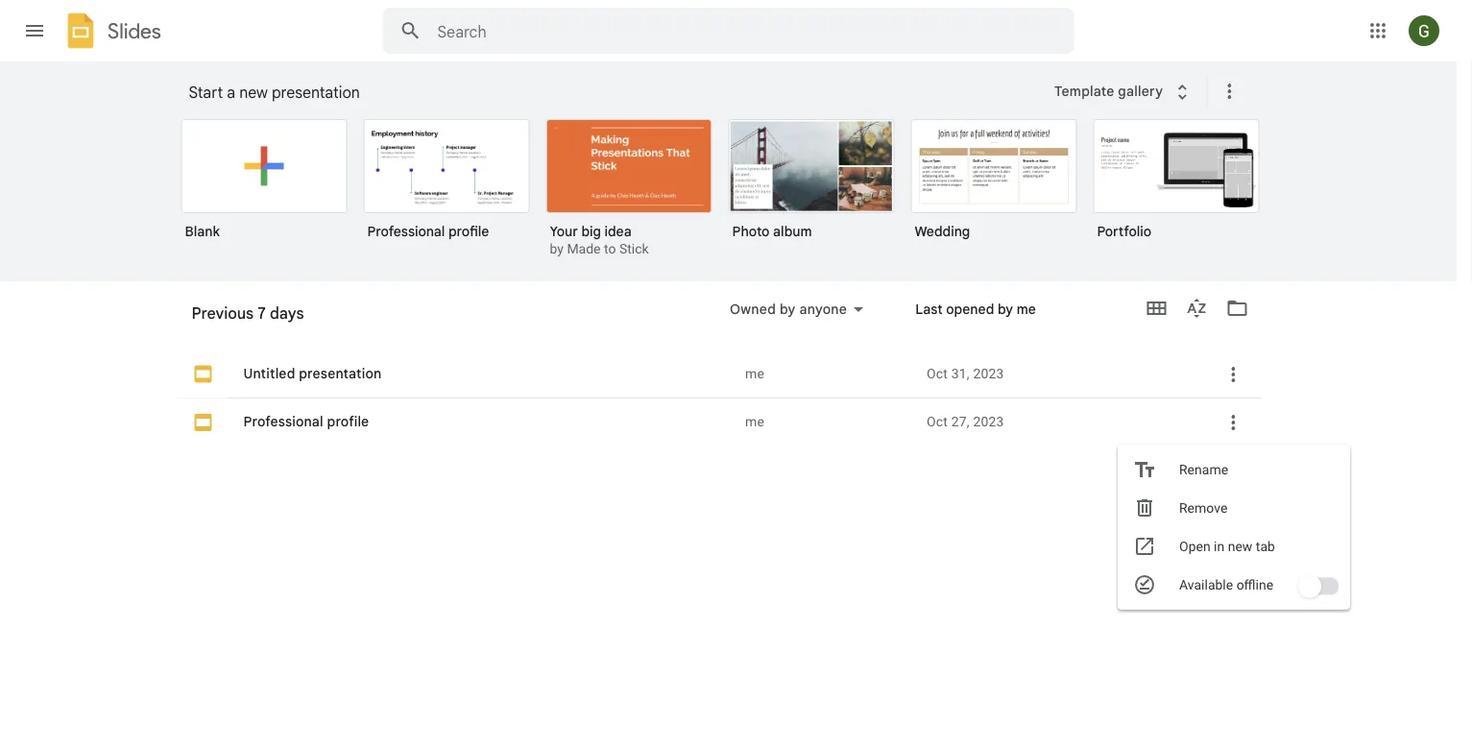 Task type: locate. For each thing, give the bounding box(es) containing it.
profile
[[448, 223, 489, 240], [327, 413, 369, 430]]

template
[[1054, 83, 1114, 100]]

photo album
[[732, 223, 812, 240]]

profile down untitled presentation
[[327, 413, 369, 430]]

start
[[189, 83, 223, 102]]

rename
[[1179, 461, 1228, 477]]

2 2023 from the top
[[973, 414, 1004, 430]]

menu
[[1118, 41, 1350, 748]]

oct left 27,
[[927, 414, 948, 430]]

professional profile up previous 7 days heading
[[367, 223, 489, 240]]

by inside your big idea by made to stick
[[550, 241, 564, 257]]

1 horizontal spatial profile
[[448, 223, 489, 240]]

profile for untitled presentation
[[327, 413, 369, 430]]

presentation inside heading
[[272, 83, 360, 102]]

professional profile for untitled presentation
[[243, 413, 369, 430]]

new
[[239, 83, 268, 102], [1228, 538, 1253, 554]]

oct inside untitled presentation option
[[927, 366, 948, 382]]

blank option
[[181, 119, 347, 254]]

days
[[270, 303, 304, 323], [260, 311, 290, 328]]

professional profile down untitled presentation
[[243, 413, 369, 430]]

1 horizontal spatial last
[[915, 301, 943, 317]]

1 horizontal spatial opened
[[946, 301, 994, 317]]

1 vertical spatial presentation
[[299, 365, 382, 382]]

professional for untitled presentation
[[243, 413, 323, 430]]

previous 7 days inside heading
[[192, 303, 304, 323]]

by down your
[[550, 241, 564, 257]]

1 vertical spatial professional
[[243, 413, 323, 430]]

oct
[[927, 366, 948, 382], [927, 414, 948, 430]]

blank
[[185, 223, 220, 240]]

professional up previous 7 days heading
[[367, 223, 445, 240]]

7 inside previous 7 days heading
[[258, 303, 266, 323]]

1 vertical spatial owned by me element
[[745, 412, 911, 432]]

7
[[258, 303, 266, 323], [249, 311, 257, 328]]

photo
[[732, 223, 770, 240]]

2 previous from the top
[[192, 311, 246, 328]]

1 previous 7 days from the top
[[192, 303, 304, 323]]

template gallery
[[1054, 83, 1163, 100]]

1 horizontal spatial 7
[[258, 303, 266, 323]]

1 vertical spatial professional profile
[[243, 413, 369, 430]]

0 vertical spatial 2023
[[973, 366, 1004, 382]]

your
[[550, 223, 578, 240]]

main menu image
[[23, 19, 46, 42]]

days for last
[[270, 303, 304, 323]]

more actions. image
[[1214, 80, 1241, 103]]

available offline
[[1179, 577, 1273, 592]]

0 horizontal spatial 7
[[249, 311, 257, 328]]

1 2023 from the top
[[973, 366, 1004, 382]]

previous inside previous 7 days heading
[[192, 303, 254, 323]]

2023 inside untitled presentation option
[[973, 366, 1004, 382]]

professional profile
[[367, 223, 489, 240], [243, 413, 369, 430]]

last right owned
[[797, 312, 824, 329]]

presentation inside option
[[299, 365, 382, 382]]

made
[[567, 241, 601, 257]]

0 vertical spatial presentation
[[272, 83, 360, 102]]

2 owned by me element from the top
[[745, 412, 911, 432]]

by up oct 31, 2023
[[998, 301, 1013, 317]]

0 horizontal spatial professional
[[243, 413, 323, 430]]

by
[[550, 241, 564, 257], [780, 301, 796, 317], [998, 301, 1013, 317], [879, 312, 894, 329]]

0 horizontal spatial opened
[[827, 312, 875, 329]]

tab
[[1256, 538, 1275, 554]]

0 vertical spatial profile
[[448, 223, 489, 240]]

presentation
[[272, 83, 360, 102], [299, 365, 382, 382]]

None search field
[[383, 8, 1074, 54]]

1 previous from the top
[[192, 303, 254, 323]]

presentation right untitled
[[299, 365, 382, 382]]

1 horizontal spatial professional
[[367, 223, 445, 240]]

1 vertical spatial 2023
[[973, 414, 1004, 430]]

list box
[[176, 41, 1350, 748], [181, 115, 1285, 282]]

slides link
[[61, 12, 161, 54]]

1 oct from the top
[[927, 366, 948, 382]]

new right in
[[1228, 538, 1253, 554]]

2 oct from the top
[[927, 414, 948, 430]]

untitled
[[243, 365, 295, 382]]

previous
[[192, 303, 254, 323], [192, 311, 246, 328]]

0 vertical spatial new
[[239, 83, 268, 102]]

profile up previous 7 days heading
[[448, 223, 489, 240]]

last opened by me
[[915, 301, 1036, 317], [797, 312, 917, 329]]

me
[[1017, 301, 1036, 317], [898, 312, 917, 329], [745, 366, 764, 382], [745, 414, 764, 430]]

presentation right a
[[272, 83, 360, 102]]

new for tab
[[1228, 538, 1253, 554]]

available
[[1179, 577, 1233, 592]]

0 vertical spatial oct
[[927, 366, 948, 382]]

days for untitled
[[260, 311, 290, 328]]

days inside heading
[[270, 303, 304, 323]]

big
[[581, 223, 601, 240]]

previous 7 days for last opened by me
[[192, 303, 304, 323]]

start a new presentation heading
[[189, 61, 1042, 123]]

0 vertical spatial professional profile
[[367, 223, 489, 240]]

1 vertical spatial profile
[[327, 413, 369, 430]]

template gallery button
[[1042, 74, 1206, 109]]

1 vertical spatial new
[[1228, 538, 1253, 554]]

last opened by me oct 27, 2023 element
[[927, 412, 1192, 432]]

untitled presentation
[[243, 365, 382, 382]]

profile for blank
[[448, 223, 489, 240]]

your big idea by made to stick
[[550, 223, 649, 257]]

1 vertical spatial oct
[[927, 414, 948, 430]]

0 horizontal spatial profile
[[327, 413, 369, 430]]

professional profile option
[[176, 41, 1350, 748], [363, 119, 530, 254]]

your big idea option
[[546, 119, 712, 259]]

0 horizontal spatial new
[[239, 83, 268, 102]]

1 horizontal spatial new
[[1228, 538, 1253, 554]]

by right owned
[[780, 301, 796, 317]]

new inside heading
[[239, 83, 268, 102]]

previous for untitled
[[192, 311, 246, 328]]

professional for blank
[[367, 223, 445, 240]]

professional profile for blank
[[367, 223, 489, 240]]

me inside untitled presentation option
[[745, 366, 764, 382]]

owned by anyone
[[730, 301, 847, 317]]

opened
[[946, 301, 994, 317], [827, 312, 875, 329]]

last opened by me oct 31, 2023 element
[[927, 364, 1192, 384]]

Search bar text field
[[437, 22, 1026, 41]]

owned by anyone button
[[717, 298, 876, 321]]

a
[[227, 83, 235, 102]]

to
[[604, 241, 616, 257]]

professional profile option for blank
[[363, 119, 530, 254]]

0 vertical spatial owned by me element
[[745, 364, 911, 384]]

professional down untitled
[[243, 413, 323, 430]]

new right a
[[239, 83, 268, 102]]

2023 right 27,
[[973, 414, 1004, 430]]

portfolio
[[1097, 223, 1151, 240]]

0 vertical spatial professional
[[367, 223, 445, 240]]

2023 right 31, on the right of the page
[[973, 366, 1004, 382]]

professional
[[367, 223, 445, 240], [243, 413, 323, 430]]

last up oct 31, 2023
[[915, 301, 943, 317]]

new for presentation
[[239, 83, 268, 102]]

portfolio option
[[1093, 119, 1259, 254]]

owned by me element
[[745, 364, 911, 384], [745, 412, 911, 432]]

last
[[915, 301, 943, 317], [797, 312, 824, 329]]

list box containing blank
[[181, 115, 1285, 282]]

2023 for profile
[[973, 414, 1004, 430]]

oct left 31, on the right of the page
[[927, 366, 948, 382]]

7 for untitled
[[249, 311, 257, 328]]

album
[[773, 223, 812, 240]]

owned by me element for presentation
[[745, 364, 911, 384]]

previous 7 days heading
[[176, 281, 689, 343]]

2 previous 7 days from the top
[[192, 311, 290, 328]]

previous 7 days
[[192, 303, 304, 323], [192, 311, 290, 328]]

1 owned by me element from the top
[[745, 364, 911, 384]]

2023
[[973, 366, 1004, 382], [973, 414, 1004, 430]]



Task type: vqa. For each thing, say whether or not it's contained in the screenshot.
Slides
yes



Task type: describe. For each thing, give the bounding box(es) containing it.
anyone
[[799, 301, 847, 317]]

idea
[[604, 223, 632, 240]]

31,
[[951, 366, 970, 382]]

oct for presentation
[[927, 366, 948, 382]]

7 for last
[[258, 303, 266, 323]]

in
[[1214, 538, 1225, 554]]

27,
[[951, 414, 970, 430]]

menu containing rename
[[1118, 41, 1350, 748]]

2023 for presentation
[[973, 366, 1004, 382]]

oct for profile
[[927, 414, 948, 430]]

oct 27, 2023
[[927, 414, 1004, 430]]

list box containing untitled presentation
[[176, 41, 1350, 748]]

search image
[[391, 12, 430, 50]]

by inside popup button
[[780, 301, 796, 317]]

owned by me element for profile
[[745, 412, 911, 432]]

stick
[[619, 241, 649, 257]]

start a new presentation
[[189, 83, 360, 102]]

gallery
[[1118, 83, 1163, 100]]

professional profile option for untitled presentation
[[176, 41, 1350, 748]]

oct 31, 2023
[[927, 366, 1004, 382]]

offline
[[1236, 577, 1273, 592]]

remove
[[1179, 500, 1227, 516]]

owned
[[730, 301, 776, 317]]

slides
[[108, 18, 161, 44]]

0 horizontal spatial last
[[797, 312, 824, 329]]

open in new tab
[[1179, 538, 1275, 554]]

photo album option
[[728, 119, 894, 254]]

wedding
[[915, 223, 970, 240]]

wedding option
[[911, 119, 1077, 254]]

untitled presentation option
[[176, 272, 1261, 748]]

previous 7 days for untitled presentation
[[192, 311, 290, 328]]

by right anyone
[[879, 312, 894, 329]]

open
[[1179, 538, 1211, 554]]

made to stick link
[[567, 241, 649, 257]]

previous for last
[[192, 303, 254, 323]]



